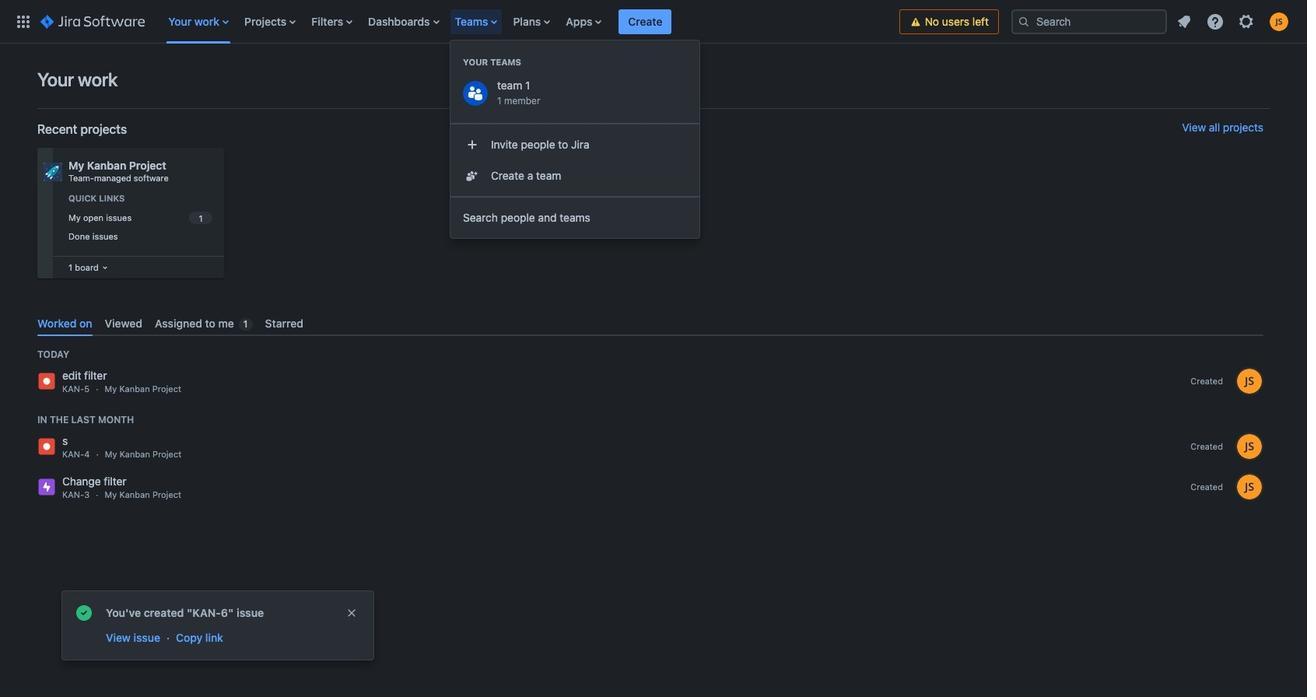 Task type: vqa. For each thing, say whether or not it's contained in the screenshot.
right list item
yes



Task type: locate. For each thing, give the bounding box(es) containing it.
1 horizontal spatial list item
[[619, 0, 672, 43]]

alert
[[62, 592, 374, 660]]

list item
[[450, 0, 504, 43], [619, 0, 672, 43]]

jira software image
[[40, 12, 145, 31], [40, 12, 145, 31]]

your profile and settings image
[[1270, 12, 1289, 31]]

help image
[[1206, 12, 1225, 31]]

primary element
[[9, 0, 899, 43]]

None search field
[[1012, 9, 1167, 34]]

notifications image
[[1175, 12, 1194, 31]]

list
[[161, 0, 899, 43], [1171, 7, 1298, 35]]

heading
[[451, 56, 700, 68]]

team 1 image
[[463, 81, 488, 106]]

2 list item from the left
[[619, 0, 672, 43]]

your teams group
[[451, 40, 700, 118]]

tab list
[[31, 311, 1270, 336]]

banner
[[0, 0, 1308, 44]]

0 horizontal spatial list item
[[450, 0, 504, 43]]

group
[[451, 123, 700, 196]]

search image
[[1018, 15, 1030, 28]]

1 list item from the left
[[450, 0, 504, 43]]



Task type: describe. For each thing, give the bounding box(es) containing it.
Search field
[[1012, 9, 1167, 34]]

settings image
[[1238, 12, 1256, 31]]

success image
[[75, 604, 93, 623]]

0 horizontal spatial list
[[161, 0, 899, 43]]

1 horizontal spatial list
[[1171, 7, 1298, 35]]

appswitcher icon image
[[14, 12, 33, 31]]

dismiss image
[[346, 607, 358, 620]]

board image
[[99, 262, 111, 274]]



